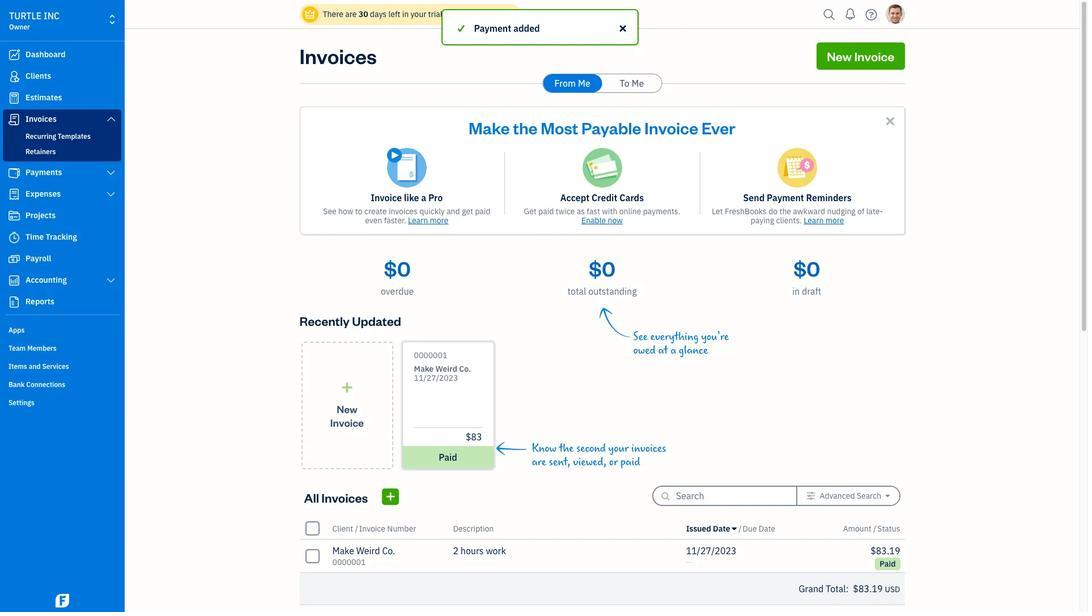 Task type: describe. For each thing, give the bounding box(es) containing it.
at
[[658, 344, 668, 357]]

bank connections link
[[3, 376, 121, 393]]

make for make weird co. 0000001
[[332, 545, 354, 557]]

the inside let freshbooks do the awkward nudging of late- paying clients.
[[780, 206, 791, 217]]

0000001 make weird co. 11/27/2023
[[414, 350, 471, 383]]

1 horizontal spatial close image
[[884, 115, 897, 128]]

expense image
[[7, 189, 21, 200]]

make the most payable invoice ever
[[469, 117, 736, 138]]

1 horizontal spatial payment
[[767, 192, 804, 204]]

there are 30 days left in your trial. upgrade account
[[323, 9, 512, 19]]

1 vertical spatial $83.19
[[853, 583, 883, 595]]

0 vertical spatial new
[[827, 48, 852, 64]]

usd
[[885, 584, 901, 595]]

retainers
[[26, 147, 56, 156]]

awkward
[[793, 206, 826, 217]]

twice
[[556, 206, 575, 217]]

date for due date
[[759, 524, 776, 534]]

invoice left ever
[[645, 117, 699, 138]]

added
[[514, 23, 540, 34]]

invoices for even
[[389, 206, 418, 217]]

invoices for paid
[[632, 442, 666, 455]]

settings image
[[807, 492, 816, 501]]

get
[[524, 206, 537, 217]]

chevron large down image for payments
[[106, 168, 116, 177]]

notifications image
[[842, 3, 860, 26]]

more for send payment reminders
[[826, 215, 844, 226]]

freshbooks
[[725, 206, 767, 217]]

team members link
[[3, 340, 121, 357]]

co. inside 0000001 make weird co. 11/27/2023
[[459, 364, 471, 374]]

$0 overdue
[[381, 255, 414, 297]]

add invoice image
[[385, 490, 396, 504]]

projects link
[[3, 206, 121, 226]]

accept
[[561, 192, 590, 204]]

upgrade
[[449, 9, 480, 19]]

there
[[323, 9, 343, 19]]

invoice like a pro
[[371, 192, 443, 204]]

clients.
[[776, 215, 802, 226]]

client / invoice number
[[332, 524, 416, 534]]

$0 for $0 overdue
[[384, 255, 411, 282]]

even
[[365, 215, 382, 226]]

amount link
[[843, 524, 874, 534]]

$83
[[466, 431, 482, 443]]

me for from me
[[578, 78, 591, 89]]

invoice up create
[[371, 192, 402, 204]]

money image
[[7, 253, 21, 265]]

turtle inc owner
[[9, 10, 60, 31]]

with
[[602, 206, 618, 217]]

see for see everything you're owed at a glance
[[634, 331, 648, 344]]

create
[[364, 206, 387, 217]]

issued
[[686, 524, 711, 534]]

chevron large down image for expenses
[[106, 190, 116, 199]]

amount / status
[[843, 524, 901, 534]]

$83.19 paid
[[871, 545, 901, 569]]

chevron large down image for accounting
[[106, 276, 116, 285]]

to me
[[620, 78, 644, 89]]

make weird co. 0000001
[[332, 545, 395, 567]]

1 horizontal spatial new invoice
[[827, 48, 895, 64]]

dashboard image
[[7, 49, 21, 61]]

time tracking
[[26, 232, 77, 242]]

cards
[[620, 192, 644, 204]]

owner
[[9, 23, 30, 31]]

estimates
[[26, 92, 62, 103]]

payment inside payment added status
[[474, 23, 512, 34]]

reports link
[[3, 292, 121, 312]]

2 vertical spatial invoices
[[322, 490, 368, 505]]

of
[[858, 206, 865, 217]]

services
[[42, 362, 69, 371]]

caretdown image
[[886, 492, 890, 501]]

due
[[743, 524, 757, 534]]

0000001 inside make weird co. 0000001
[[332, 557, 366, 567]]

like
[[404, 192, 419, 204]]

do
[[769, 206, 778, 217]]

number
[[387, 524, 416, 534]]

turtle
[[9, 10, 42, 22]]

2 / from the left
[[739, 524, 742, 534]]

expenses
[[26, 189, 61, 199]]

paid inside see how to create invoices quickly and get paid even faster.
[[475, 206, 491, 217]]

invoice like a pro image
[[387, 148, 427, 188]]

new inside new invoice
[[337, 402, 358, 415]]

or
[[609, 456, 618, 469]]

credit
[[592, 192, 618, 204]]

expenses link
[[3, 184, 121, 205]]

new invoice link for invoices
[[817, 43, 905, 70]]

work
[[486, 545, 506, 557]]

paying
[[751, 215, 775, 226]]

days
[[370, 9, 387, 19]]

crown image
[[304, 8, 316, 20]]

the for know the second your invoices are sent, viewed, or paid
[[559, 442, 574, 455]]

accounting link
[[3, 270, 121, 291]]

inc
[[44, 10, 60, 22]]

new invoice link for know the second your invoices are sent, viewed, or paid
[[301, 342, 393, 469]]

accept credit cards get paid twice as fast with online payments. enable now
[[524, 192, 681, 226]]

online
[[619, 206, 641, 217]]

recently updated
[[300, 313, 401, 329]]

invoice down go to help image
[[855, 48, 895, 64]]

see everything you're owed at a glance
[[634, 331, 729, 357]]

learn for a
[[408, 215, 428, 226]]

invoices inside invoices 'link'
[[26, 114, 57, 124]]

estimate image
[[7, 92, 21, 104]]

advanced search button
[[798, 487, 899, 505]]

see for see how to create invoices quickly and get paid even faster.
[[323, 206, 337, 217]]

dashboard link
[[3, 45, 121, 65]]

/ for client
[[355, 524, 358, 534]]

check image
[[456, 22, 467, 35]]

payments.
[[643, 206, 681, 217]]

items and services
[[9, 362, 69, 371]]

invoice number link
[[359, 524, 416, 534]]

freshbooks image
[[53, 594, 71, 608]]

outstanding
[[589, 286, 637, 297]]

search
[[857, 491, 882, 501]]

as
[[577, 206, 585, 217]]

0 vertical spatial a
[[421, 192, 426, 204]]

now
[[608, 215, 623, 226]]

invoice down plus icon
[[330, 416, 364, 429]]

quickly
[[420, 206, 445, 217]]

from me
[[555, 78, 591, 89]]

second
[[577, 442, 606, 455]]

0 vertical spatial your
[[411, 9, 426, 19]]

:
[[846, 583, 849, 595]]

nudging
[[827, 206, 856, 217]]

left
[[389, 9, 400, 19]]

recurring
[[26, 132, 56, 141]]

most
[[541, 117, 578, 138]]

invoice image
[[7, 114, 21, 125]]

tracking
[[46, 232, 77, 242]]

you're
[[701, 331, 729, 344]]

from me link
[[543, 74, 602, 92]]

accept credit cards image
[[582, 148, 622, 188]]

advanced
[[820, 491, 855, 501]]

are inside 'know the second your invoices are sent, viewed, or paid'
[[532, 456, 546, 469]]

timer image
[[7, 232, 21, 243]]

client
[[332, 524, 353, 534]]

settings
[[9, 399, 34, 407]]



Task type: vqa. For each thing, say whether or not it's contained in the screenshot.
the rightmost the 11/27/2023
yes



Task type: locate. For each thing, give the bounding box(es) containing it.
1 vertical spatial invoices
[[26, 114, 57, 124]]

1 vertical spatial your
[[609, 442, 629, 455]]

1 learn more from the left
[[408, 215, 449, 226]]

1 vertical spatial 0000001
[[332, 557, 366, 567]]

issued date link
[[686, 524, 739, 534]]

0 vertical spatial $83.19
[[871, 545, 901, 557]]

1 horizontal spatial /
[[739, 524, 742, 534]]

to
[[620, 78, 630, 89]]

$0 for $0 total outstanding
[[589, 255, 616, 282]]

the right do
[[780, 206, 791, 217]]

1 vertical spatial weird
[[356, 545, 380, 557]]

report image
[[7, 296, 21, 308]]

items
[[9, 362, 27, 371]]

payments
[[26, 167, 62, 177]]

2
[[453, 545, 459, 557]]

caretdown image
[[732, 524, 737, 533]]

2 date from the left
[[759, 524, 776, 534]]

invoices inside 'know the second your invoices are sent, viewed, or paid'
[[632, 442, 666, 455]]

close image inside payment added status
[[618, 22, 628, 35]]

1 horizontal spatial new
[[827, 48, 852, 64]]

$0 for $0 in draft
[[794, 255, 821, 282]]

glance
[[679, 344, 708, 357]]

2 horizontal spatial make
[[469, 117, 510, 138]]

me right 'from'
[[578, 78, 591, 89]]

1 horizontal spatial a
[[671, 344, 676, 357]]

1 vertical spatial chevron large down image
[[106, 190, 116, 199]]

1 more from the left
[[430, 215, 449, 226]]

0 horizontal spatial new invoice link
[[301, 342, 393, 469]]

description
[[453, 524, 494, 534]]

0 horizontal spatial payment
[[474, 23, 512, 34]]

are left 30
[[345, 9, 357, 19]]

your left trial.
[[411, 9, 426, 19]]

1 vertical spatial see
[[634, 331, 648, 344]]

0 horizontal spatial me
[[578, 78, 591, 89]]

1 vertical spatial new
[[337, 402, 358, 415]]

0 vertical spatial new invoice link
[[817, 43, 905, 70]]

send payment reminders
[[744, 192, 852, 204]]

1 vertical spatial close image
[[884, 115, 897, 128]]

1 vertical spatial 11/27/2023
[[686, 545, 737, 557]]

$0 inside $0 in draft
[[794, 255, 821, 282]]

0 horizontal spatial 11/27/2023
[[414, 373, 458, 383]]

invoices down the there
[[300, 43, 377, 69]]

payable
[[582, 117, 642, 138]]

0 horizontal spatial learn more
[[408, 215, 449, 226]]

me
[[578, 78, 591, 89], [632, 78, 644, 89]]

2 hours work link
[[440, 539, 682, 573]]

clients
[[26, 71, 51, 81]]

invoices link
[[3, 109, 121, 130]]

0 vertical spatial and
[[447, 206, 460, 217]]

invoices up client 'link'
[[322, 490, 368, 505]]

weird inside 0000001 make weird co. 11/27/2023
[[436, 364, 457, 374]]

pro
[[429, 192, 443, 204]]

your inside 'know the second your invoices are sent, viewed, or paid'
[[609, 442, 629, 455]]

your up the or
[[609, 442, 629, 455]]

$0 inside $0 overdue
[[384, 255, 411, 282]]

client image
[[7, 71, 21, 82]]

chevron large down image inside expenses link
[[106, 190, 116, 199]]

plus image
[[341, 382, 354, 393]]

date left caretdown image
[[713, 524, 730, 534]]

learn right clients.
[[804, 215, 824, 226]]

main element
[[0, 0, 153, 612]]

paid
[[475, 206, 491, 217], [539, 206, 554, 217], [439, 452, 457, 463], [621, 456, 640, 469], [880, 559, 896, 569]]

bank
[[9, 380, 25, 389]]

0 horizontal spatial learn
[[408, 215, 428, 226]]

your
[[411, 9, 426, 19], [609, 442, 629, 455]]

/ for amount
[[874, 524, 877, 534]]

overdue
[[381, 286, 414, 297]]

fast
[[587, 206, 600, 217]]

2 vertical spatial the
[[559, 442, 574, 455]]

0 vertical spatial weird
[[436, 364, 457, 374]]

3 / from the left
[[874, 524, 877, 534]]

settings link
[[3, 394, 121, 411]]

1 vertical spatial and
[[29, 362, 41, 371]]

make inside make weird co. 0000001
[[332, 545, 354, 557]]

estimates link
[[3, 88, 121, 108]]

1 vertical spatial the
[[780, 206, 791, 217]]

status link
[[878, 524, 901, 534]]

more
[[430, 215, 449, 226], [826, 215, 844, 226]]

more down pro
[[430, 215, 449, 226]]

$0 up outstanding
[[589, 255, 616, 282]]

bank connections
[[9, 380, 65, 389]]

0 vertical spatial chevron large down image
[[106, 168, 116, 177]]

0 vertical spatial 11/27/2023
[[414, 373, 458, 383]]

/ right client
[[355, 524, 358, 534]]

and inside see how to create invoices quickly and get paid even faster.
[[447, 206, 460, 217]]

templates
[[58, 132, 91, 141]]

chevron large down image down payroll link
[[106, 276, 116, 285]]

new
[[827, 48, 852, 64], [337, 402, 358, 415]]

1 horizontal spatial the
[[559, 442, 574, 455]]

1 horizontal spatial $0
[[589, 255, 616, 282]]

0 vertical spatial invoices
[[300, 43, 377, 69]]

chevron large down image down retainers link
[[106, 168, 116, 177]]

0 horizontal spatial date
[[713, 524, 730, 534]]

and left the 'get'
[[447, 206, 460, 217]]

0 horizontal spatial co.
[[382, 545, 395, 557]]

$83.19
[[871, 545, 901, 557], [853, 583, 883, 595]]

learn more down pro
[[408, 215, 449, 226]]

invoice right client 'link'
[[359, 524, 385, 534]]

—
[[686, 557, 693, 567]]

1 horizontal spatial see
[[634, 331, 648, 344]]

0 horizontal spatial weird
[[356, 545, 380, 557]]

1 horizontal spatial new invoice link
[[817, 43, 905, 70]]

chart image
[[7, 275, 21, 286]]

1 chevron large down image from the top
[[106, 115, 116, 124]]

learn more down reminders
[[804, 215, 844, 226]]

1 horizontal spatial your
[[609, 442, 629, 455]]

chevron large down image down payments link
[[106, 190, 116, 199]]

0 horizontal spatial invoices
[[389, 206, 418, 217]]

1 vertical spatial are
[[532, 456, 546, 469]]

total
[[826, 583, 846, 595]]

owed
[[634, 344, 656, 357]]

co. inside make weird co. 0000001
[[382, 545, 395, 557]]

payroll link
[[3, 249, 121, 269]]

know the second your invoices are sent, viewed, or paid
[[532, 442, 666, 469]]

recently
[[300, 313, 350, 329]]

0 horizontal spatial your
[[411, 9, 426, 19]]

1 date from the left
[[713, 524, 730, 534]]

weird inside make weird co. 0000001
[[356, 545, 380, 557]]

in right left
[[402, 9, 409, 19]]

invoices inside see how to create invoices quickly and get paid even faster.
[[389, 206, 418, 217]]

1 horizontal spatial and
[[447, 206, 460, 217]]

dashboard
[[26, 49, 66, 60]]

2 chevron large down image from the top
[[106, 276, 116, 285]]

1 horizontal spatial invoices
[[632, 442, 666, 455]]

2 horizontal spatial /
[[874, 524, 877, 534]]

0 vertical spatial the
[[513, 117, 538, 138]]

1 horizontal spatial me
[[632, 78, 644, 89]]

are
[[345, 9, 357, 19], [532, 456, 546, 469]]

how
[[338, 206, 353, 217]]

paid inside $83.19 paid
[[880, 559, 896, 569]]

the inside 'know the second your invoices are sent, viewed, or paid'
[[559, 442, 574, 455]]

make inside 0000001 make weird co. 11/27/2023
[[414, 364, 434, 374]]

30
[[359, 9, 368, 19]]

2 $0 from the left
[[589, 255, 616, 282]]

0 horizontal spatial new
[[337, 402, 358, 415]]

1 horizontal spatial 11/27/2023
[[686, 545, 737, 557]]

1 learn from the left
[[408, 215, 428, 226]]

2 chevron large down image from the top
[[106, 190, 116, 199]]

1 horizontal spatial in
[[793, 286, 800, 297]]

0 horizontal spatial in
[[402, 9, 409, 19]]

me for to me
[[632, 78, 644, 89]]

advanced search
[[820, 491, 882, 501]]

0 horizontal spatial are
[[345, 9, 357, 19]]

the left most
[[513, 117, 538, 138]]

see
[[323, 206, 337, 217], [634, 331, 648, 344]]

chevron large down image for invoices
[[106, 115, 116, 124]]

more for invoice like a pro
[[430, 215, 449, 226]]

chevron large down image inside payments link
[[106, 168, 116, 177]]

and inside main element
[[29, 362, 41, 371]]

1 vertical spatial co.
[[382, 545, 395, 557]]

11/27/2023
[[414, 373, 458, 383], [686, 545, 737, 557]]

see how to create invoices quickly and get paid even faster.
[[323, 206, 491, 226]]

1 me from the left
[[578, 78, 591, 89]]

new invoice down go to help image
[[827, 48, 895, 64]]

0 horizontal spatial make
[[332, 545, 354, 557]]

$0 up 'overdue'
[[384, 255, 411, 282]]

2 more from the left
[[826, 215, 844, 226]]

payment down 'account'
[[474, 23, 512, 34]]

3 $0 from the left
[[794, 255, 821, 282]]

viewed,
[[573, 456, 607, 469]]

0 horizontal spatial new invoice
[[330, 402, 364, 429]]

faster.
[[384, 215, 406, 226]]

/ right caretdown image
[[739, 524, 742, 534]]

learn for reminders
[[804, 215, 824, 226]]

2 learn more from the left
[[804, 215, 844, 226]]

invoices up recurring
[[26, 114, 57, 124]]

0 vertical spatial new invoice
[[827, 48, 895, 64]]

go to help image
[[863, 6, 881, 23]]

the up sent,
[[559, 442, 574, 455]]

1 / from the left
[[355, 524, 358, 534]]

updated
[[352, 313, 401, 329]]

0000001 inside 0000001 make weird co. 11/27/2023
[[414, 350, 447, 361]]

0 vertical spatial are
[[345, 9, 357, 19]]

0 horizontal spatial more
[[430, 215, 449, 226]]

0 horizontal spatial a
[[421, 192, 426, 204]]

0 horizontal spatial $0
[[384, 255, 411, 282]]

0 vertical spatial make
[[469, 117, 510, 138]]

account
[[482, 9, 512, 19]]

chevron large down image
[[106, 115, 116, 124], [106, 190, 116, 199]]

0 horizontal spatial the
[[513, 117, 538, 138]]

in left draft
[[793, 286, 800, 297]]

1 horizontal spatial make
[[414, 364, 434, 374]]

send payment reminders image
[[778, 148, 818, 188]]

grand
[[799, 583, 824, 595]]

see inside see how to create invoices quickly and get paid even faster.
[[323, 206, 337, 217]]

2 learn from the left
[[804, 215, 824, 226]]

2 horizontal spatial the
[[780, 206, 791, 217]]

see inside see everything you're owed at a glance
[[634, 331, 648, 344]]

11/27/2023 —
[[686, 545, 737, 567]]

apps
[[9, 326, 25, 334]]

1 horizontal spatial more
[[826, 215, 844, 226]]

close image
[[618, 22, 628, 35], [884, 115, 897, 128]]

all invoices
[[304, 490, 368, 505]]

0 vertical spatial chevron large down image
[[106, 115, 116, 124]]

learn more for a
[[408, 215, 449, 226]]

1 horizontal spatial learn more
[[804, 215, 844, 226]]

0 vertical spatial close image
[[618, 22, 628, 35]]

new invoice down plus icon
[[330, 402, 364, 429]]

weird
[[436, 364, 457, 374], [356, 545, 380, 557]]

make for make the most payable invoice ever
[[469, 117, 510, 138]]

more down reminders
[[826, 215, 844, 226]]

team
[[9, 344, 26, 353]]

issued date
[[686, 524, 730, 534]]

0 vertical spatial 0000001
[[414, 350, 447, 361]]

0 vertical spatial in
[[402, 9, 409, 19]]

a right at
[[671, 344, 676, 357]]

paid inside accept credit cards get paid twice as fast with online payments. enable now
[[539, 206, 554, 217]]

members
[[27, 344, 57, 353]]

project image
[[7, 210, 21, 222]]

2 hours work
[[453, 545, 506, 557]]

2 horizontal spatial $0
[[794, 255, 821, 282]]

1 horizontal spatial are
[[532, 456, 546, 469]]

payment added status
[[0, 9, 1080, 45]]

0 horizontal spatial and
[[29, 362, 41, 371]]

learn right faster.
[[408, 215, 428, 226]]

0 vertical spatial invoices
[[389, 206, 418, 217]]

due date link
[[743, 524, 776, 534]]

1 horizontal spatial weird
[[436, 364, 457, 374]]

see up owed
[[634, 331, 648, 344]]

$0 total outstanding
[[568, 255, 637, 297]]

chevron large down image
[[106, 168, 116, 177], [106, 276, 116, 285]]

date for issued date
[[713, 524, 730, 534]]

in inside $0 in draft
[[793, 286, 800, 297]]

retainers link
[[5, 145, 119, 159]]

1 horizontal spatial date
[[759, 524, 776, 534]]

invoices
[[389, 206, 418, 217], [632, 442, 666, 455]]

and right items
[[29, 362, 41, 371]]

$0 up draft
[[794, 255, 821, 282]]

payment image
[[7, 167, 21, 179]]

1 horizontal spatial learn
[[804, 215, 824, 226]]

11/27/2023 inside 0000001 make weird co. 11/27/2023
[[414, 373, 458, 383]]

1 vertical spatial new invoice link
[[301, 342, 393, 469]]

description link
[[453, 524, 494, 534]]

1 vertical spatial new invoice
[[330, 402, 364, 429]]

0 horizontal spatial close image
[[618, 22, 628, 35]]

are down know
[[532, 456, 546, 469]]

/ left the status
[[874, 524, 877, 534]]

1 vertical spatial a
[[671, 344, 676, 357]]

send
[[744, 192, 765, 204]]

0 horizontal spatial 0000001
[[332, 557, 366, 567]]

1 vertical spatial make
[[414, 364, 434, 374]]

0 horizontal spatial /
[[355, 524, 358, 534]]

a left pro
[[421, 192, 426, 204]]

a inside see everything you're owed at a glance
[[671, 344, 676, 357]]

learn more for reminders
[[804, 215, 844, 226]]

in
[[402, 9, 409, 19], [793, 286, 800, 297]]

items and services link
[[3, 358, 121, 375]]

payment added
[[474, 23, 540, 34]]

$0 inside $0 total outstanding
[[589, 255, 616, 282]]

sent,
[[549, 456, 571, 469]]

1 vertical spatial payment
[[767, 192, 804, 204]]

time tracking link
[[3, 227, 121, 248]]

1 vertical spatial in
[[793, 286, 800, 297]]

get
[[462, 206, 473, 217]]

chevron large down image up recurring templates link
[[106, 115, 116, 124]]

date right due
[[759, 524, 776, 534]]

draft
[[802, 286, 822, 297]]

1 vertical spatial chevron large down image
[[106, 276, 116, 285]]

payment up do
[[767, 192, 804, 204]]

0 horizontal spatial see
[[323, 206, 337, 217]]

recurring templates link
[[5, 130, 119, 143]]

me right 'to'
[[632, 78, 644, 89]]

1 chevron large down image from the top
[[106, 168, 116, 177]]

1 vertical spatial invoices
[[632, 442, 666, 455]]

team members
[[9, 344, 57, 353]]

see left how
[[323, 206, 337, 217]]

new down plus icon
[[337, 402, 358, 415]]

1 horizontal spatial co.
[[459, 364, 471, 374]]

0 vertical spatial see
[[323, 206, 337, 217]]

0 vertical spatial payment
[[474, 23, 512, 34]]

0 vertical spatial co.
[[459, 364, 471, 374]]

1 horizontal spatial 0000001
[[414, 350, 447, 361]]

ever
[[702, 117, 736, 138]]

Search text field
[[676, 487, 778, 505]]

$83.19 right :
[[853, 583, 883, 595]]

paid inside 'know the second your invoices are sent, viewed, or paid'
[[621, 456, 640, 469]]

grand total : $83.19 usd
[[799, 583, 901, 595]]

search image
[[821, 6, 839, 23]]

new down search icon
[[827, 48, 852, 64]]

$83.19 down the status
[[871, 545, 901, 557]]

$0 in draft
[[793, 255, 822, 297]]

1 $0 from the left
[[384, 255, 411, 282]]

the for make the most payable invoice ever
[[513, 117, 538, 138]]

2 me from the left
[[632, 78, 644, 89]]



